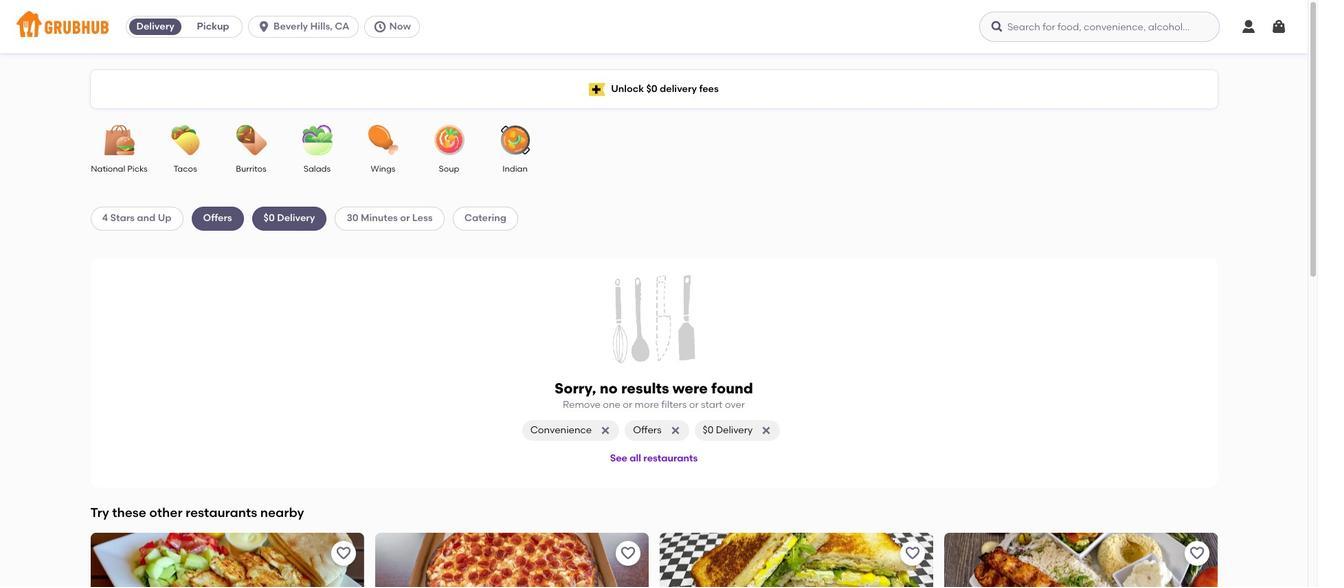 Task type: describe. For each thing, give the bounding box(es) containing it.
restaurants inside button
[[644, 453, 698, 465]]

tacos
[[174, 164, 197, 174]]

indian
[[503, 164, 528, 174]]

0 horizontal spatial $0 delivery
[[264, 213, 315, 224]]

tacos image
[[161, 125, 209, 155]]

delivery button
[[127, 16, 184, 38]]

see all restaurants
[[610, 453, 698, 465]]

save this restaurant image for danielle's wood-fired pizza logo
[[620, 546, 636, 562]]

4
[[102, 213, 108, 224]]

up
[[158, 213, 172, 224]]

save this restaurant image for california pita & grill logo at the bottom of the page's save this restaurant button
[[335, 546, 352, 562]]

national picks image
[[95, 125, 143, 155]]

and
[[137, 213, 156, 224]]

svg image inside 'offers' button
[[670, 426, 681, 437]]

main navigation navigation
[[0, 0, 1309, 54]]

remove
[[563, 400, 601, 411]]

svg image inside the "beverly hills, ca" button
[[257, 20, 271, 34]]

these
[[112, 506, 146, 522]]

indian image
[[491, 125, 539, 155]]

minutes
[[361, 213, 398, 224]]

$0 delivery button
[[695, 421, 781, 442]]

0 horizontal spatial or
[[400, 213, 410, 224]]

$0 delivery inside $0 delivery button
[[703, 425, 753, 437]]

ca
[[335, 21, 350, 32]]

were
[[673, 380, 708, 398]]

delivery
[[660, 83, 697, 95]]

catering
[[465, 213, 507, 224]]

black rabbit cafe logo image
[[660, 533, 934, 588]]

$0 inside $0 delivery button
[[703, 425, 714, 437]]

one
[[603, 400, 621, 411]]

2 horizontal spatial delivery
[[716, 425, 753, 437]]

california pita & grill logo image
[[90, 533, 364, 588]]

filters
[[662, 400, 687, 411]]

save this restaurant button for danielle's wood-fired pizza logo
[[616, 542, 641, 566]]

pi on sunset (sunset blvd) logo image
[[945, 533, 1218, 588]]

national picks
[[91, 164, 148, 174]]

offers button
[[625, 421, 689, 442]]

see all restaurants button
[[605, 447, 704, 472]]

sorry,
[[555, 380, 597, 398]]

all
[[630, 453, 642, 465]]

salads
[[304, 164, 331, 174]]

over
[[725, 400, 745, 411]]

save this restaurant button for california pita & grill logo at the bottom of the page
[[331, 542, 356, 566]]

soup
[[439, 164, 460, 174]]

stars
[[110, 213, 135, 224]]

svg image inside $0 delivery button
[[762, 426, 773, 437]]

beverly
[[274, 21, 308, 32]]

more
[[635, 400, 660, 411]]

0 vertical spatial $0
[[647, 83, 658, 95]]

pickup button
[[184, 16, 242, 38]]

0 horizontal spatial offers
[[203, 213, 232, 224]]

fees
[[700, 83, 719, 95]]

save this restaurant image for black rabbit cafe logo on the bottom right
[[905, 546, 921, 562]]

30 minutes or less
[[347, 213, 433, 224]]

try these other restaurants nearby
[[90, 506, 304, 522]]

unlock $0 delivery fees
[[611, 83, 719, 95]]

convenience
[[531, 425, 592, 437]]



Task type: locate. For each thing, give the bounding box(es) containing it.
delivery left pickup
[[136, 21, 175, 32]]

delivery down over
[[716, 425, 753, 437]]

0 vertical spatial offers
[[203, 213, 232, 224]]

$0 down start
[[703, 425, 714, 437]]

other
[[149, 506, 183, 522]]

1 vertical spatial $0
[[264, 213, 275, 224]]

0 horizontal spatial restaurants
[[186, 506, 257, 522]]

4 stars and up
[[102, 213, 172, 224]]

burritos
[[236, 164, 267, 174]]

restaurants down 'offers' button
[[644, 453, 698, 465]]

convenience button
[[522, 421, 620, 442]]

beverly hills, ca button
[[248, 16, 364, 38]]

0 horizontal spatial $0
[[264, 213, 275, 224]]

delivery inside main navigation navigation
[[136, 21, 175, 32]]

or
[[400, 213, 410, 224], [623, 400, 633, 411], [690, 400, 699, 411]]

$0 right unlock
[[647, 83, 658, 95]]

$0 delivery down over
[[703, 425, 753, 437]]

see
[[610, 453, 628, 465]]

grubhub plus flag logo image
[[589, 83, 606, 96]]

2 vertical spatial delivery
[[716, 425, 753, 437]]

$0
[[647, 83, 658, 95], [264, 213, 275, 224], [703, 425, 714, 437]]

delivery
[[136, 21, 175, 32], [277, 213, 315, 224], [716, 425, 753, 437]]

restaurants up california pita & grill logo at the bottom of the page
[[186, 506, 257, 522]]

sorry, no results were found remove one or more filters or start over
[[555, 380, 754, 411]]

picks
[[127, 164, 148, 174]]

1 save this restaurant button from the left
[[331, 542, 356, 566]]

try
[[90, 506, 109, 522]]

2 save this restaurant image from the left
[[1189, 546, 1206, 562]]

soup image
[[425, 125, 473, 155]]

2 horizontal spatial or
[[690, 400, 699, 411]]

save this restaurant button for black rabbit cafe logo on the bottom right
[[901, 542, 925, 566]]

now button
[[364, 16, 426, 38]]

2 save this restaurant button from the left
[[616, 542, 641, 566]]

1 horizontal spatial $0 delivery
[[703, 425, 753, 437]]

save this restaurant button for pi on sunset (sunset blvd) logo
[[1185, 542, 1210, 566]]

1 horizontal spatial save this restaurant image
[[905, 546, 921, 562]]

or left the less
[[400, 213, 410, 224]]

burritos image
[[227, 125, 275, 155]]

1 save this restaurant image from the left
[[335, 546, 352, 562]]

wings
[[371, 164, 396, 174]]

$0 delivery
[[264, 213, 315, 224], [703, 425, 753, 437]]

save this restaurant image
[[335, 546, 352, 562], [1189, 546, 1206, 562]]

less
[[412, 213, 433, 224]]

1 save this restaurant image from the left
[[620, 546, 636, 562]]

1 vertical spatial restaurants
[[186, 506, 257, 522]]

beverly hills, ca
[[274, 21, 350, 32]]

1 horizontal spatial or
[[623, 400, 633, 411]]

1 horizontal spatial save this restaurant image
[[1189, 546, 1206, 562]]

0 vertical spatial $0 delivery
[[264, 213, 315, 224]]

danielle's wood-fired pizza logo image
[[375, 533, 649, 588]]

start
[[701, 400, 723, 411]]

save this restaurant button
[[331, 542, 356, 566], [616, 542, 641, 566], [901, 542, 925, 566], [1185, 542, 1210, 566]]

1 vertical spatial delivery
[[277, 213, 315, 224]]

1 horizontal spatial offers
[[634, 425, 662, 437]]

2 vertical spatial $0
[[703, 425, 714, 437]]

or down were
[[690, 400, 699, 411]]

nearby
[[260, 506, 304, 522]]

no
[[600, 380, 618, 398]]

1 vertical spatial $0 delivery
[[703, 425, 753, 437]]

0 horizontal spatial save this restaurant image
[[620, 546, 636, 562]]

pickup
[[197, 21, 229, 32]]

svg image inside convenience button
[[601, 426, 612, 437]]

save this restaurant image
[[620, 546, 636, 562], [905, 546, 921, 562]]

4 save this restaurant button from the left
[[1185, 542, 1210, 566]]

offers down more
[[634, 425, 662, 437]]

2 horizontal spatial $0
[[703, 425, 714, 437]]

3 save this restaurant button from the left
[[901, 542, 925, 566]]

1 vertical spatial offers
[[634, 425, 662, 437]]

offers
[[203, 213, 232, 224], [634, 425, 662, 437]]

save this restaurant image for save this restaurant button associated with pi on sunset (sunset blvd) logo
[[1189, 546, 1206, 562]]

1 horizontal spatial restaurants
[[644, 453, 698, 465]]

1 horizontal spatial $0
[[647, 83, 658, 95]]

restaurants
[[644, 453, 698, 465], [186, 506, 257, 522]]

svg image
[[1272, 19, 1288, 35], [373, 20, 387, 34], [991, 20, 1005, 34], [601, 426, 612, 437]]

wings image
[[359, 125, 407, 155]]

0 horizontal spatial delivery
[[136, 21, 175, 32]]

national
[[91, 164, 125, 174]]

now
[[390, 21, 411, 32]]

or right one
[[623, 400, 633, 411]]

delivery down salads
[[277, 213, 315, 224]]

$0 delivery down salads
[[264, 213, 315, 224]]

results
[[622, 380, 670, 398]]

$0 down burritos
[[264, 213, 275, 224]]

0 horizontal spatial save this restaurant image
[[335, 546, 352, 562]]

Search for food, convenience, alcohol... search field
[[980, 12, 1221, 42]]

salads image
[[293, 125, 341, 155]]

0 vertical spatial restaurants
[[644, 453, 698, 465]]

svg image inside 'now' button
[[373, 20, 387, 34]]

2 save this restaurant image from the left
[[905, 546, 921, 562]]

hills,
[[311, 21, 333, 32]]

svg image
[[1241, 19, 1258, 35], [257, 20, 271, 34], [670, 426, 681, 437], [762, 426, 773, 437]]

found
[[712, 380, 754, 398]]

no results image
[[613, 275, 696, 364]]

0 vertical spatial delivery
[[136, 21, 175, 32]]

1 horizontal spatial delivery
[[277, 213, 315, 224]]

30
[[347, 213, 359, 224]]

unlock
[[611, 83, 644, 95]]

offers right up
[[203, 213, 232, 224]]

offers inside button
[[634, 425, 662, 437]]



Task type: vqa. For each thing, say whether or not it's contained in the screenshot.
filters
yes



